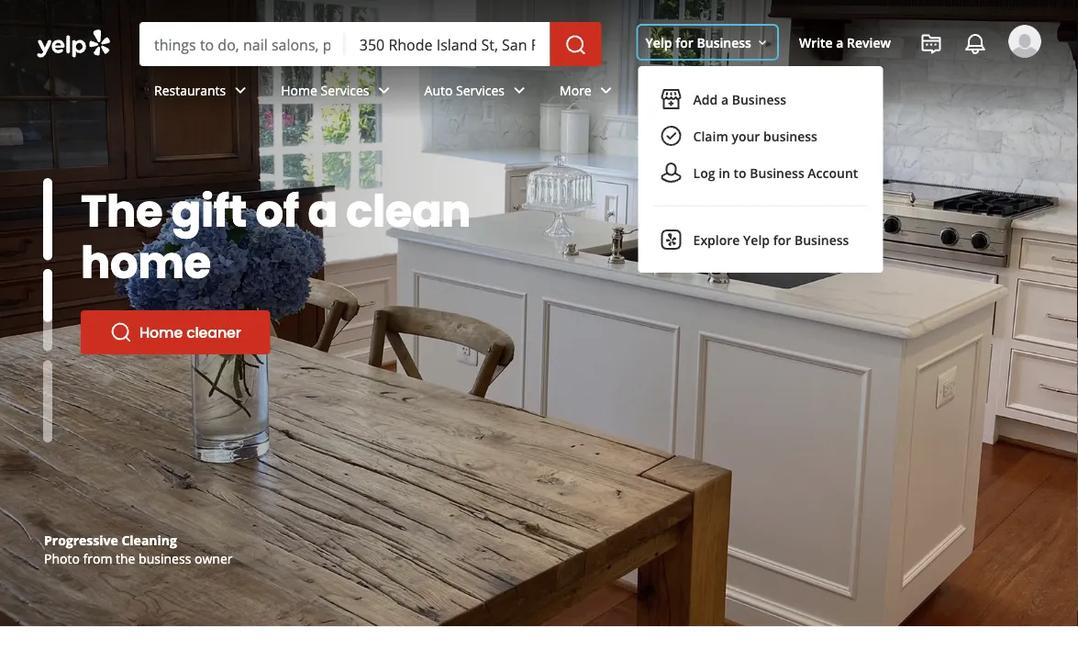 Task type: vqa. For each thing, say whether or not it's contained in the screenshot.
'Shoe Stores' LINK corresponding to Sports Wear
no



Task type: locate. For each thing, give the bounding box(es) containing it.
a right write
[[837, 33, 844, 51]]

home right 24 search v2 icon
[[140, 322, 183, 342]]

auto services
[[425, 81, 505, 99]]

1 vertical spatial business
[[139, 549, 191, 567]]

24 chevron down v2 image right auto services at left top
[[509, 79, 531, 101]]

a right of
[[308, 180, 337, 242]]

business
[[764, 127, 818, 145], [139, 549, 191, 567]]

0 vertical spatial for
[[676, 33, 694, 51]]

for up 24 add biz v2 image
[[676, 33, 694, 51]]

24 chevron down v2 image inside more link
[[596, 79, 618, 101]]

1 horizontal spatial 24 chevron down v2 image
[[596, 79, 618, 101]]

business right the to
[[750, 164, 805, 181]]

0 horizontal spatial none field
[[154, 34, 330, 54]]

cleaning
[[122, 531, 177, 549]]

none field up restaurants link
[[154, 34, 330, 54]]

none field find
[[154, 34, 330, 54]]

home cleaner link
[[81, 310, 271, 354]]

None search field
[[140, 22, 606, 66]]

Find text field
[[154, 34, 330, 54]]

business left 16 chevron down v2 icon on the right top of the page
[[697, 33, 752, 51]]

0 vertical spatial home
[[281, 81, 318, 99]]

24 friends v2 image
[[661, 162, 683, 184]]

1 horizontal spatial none field
[[360, 34, 536, 54]]

24 chevron down v2 image inside auto services link
[[509, 79, 531, 101]]

search image
[[565, 34, 587, 56]]

24 chevron down v2 image for auto services
[[509, 79, 531, 101]]

business inside button
[[764, 127, 818, 145]]

0 vertical spatial a
[[837, 33, 844, 51]]

your
[[732, 127, 761, 145]]

select slide image
[[43, 178, 52, 260], [43, 241, 52, 323]]

2 none field from the left
[[360, 34, 536, 54]]

2 vertical spatial a
[[308, 180, 337, 242]]

cleaner
[[187, 322, 241, 342]]

home down find field
[[281, 81, 318, 99]]

24 chevron down v2 image right the more
[[596, 79, 618, 101]]

none field up 'auto'
[[360, 34, 536, 54]]

home
[[281, 81, 318, 99], [140, 322, 183, 342]]

home for home services
[[281, 81, 318, 99]]

1 vertical spatial a
[[722, 90, 729, 108]]

business up the log in to business account
[[764, 127, 818, 145]]

owner
[[195, 549, 233, 567]]

in
[[719, 164, 731, 181]]

home
[[81, 231, 211, 293]]

1 horizontal spatial 24 chevron down v2 image
[[509, 79, 531, 101]]

projects image
[[921, 33, 943, 55]]

a inside the gift of a clean home
[[308, 180, 337, 242]]

home cleaner
[[140, 322, 241, 342]]

home inside home cleaner link
[[140, 322, 183, 342]]

1 horizontal spatial a
[[722, 90, 729, 108]]

24 chevron down v2 image inside restaurants link
[[230, 79, 252, 101]]

log
[[694, 164, 716, 181]]

1 horizontal spatial business
[[764, 127, 818, 145]]

24 chevron down v2 image down find field
[[230, 79, 252, 101]]

for
[[676, 33, 694, 51], [774, 231, 792, 248]]

24 chevron down v2 image
[[230, 79, 252, 101], [596, 79, 618, 101]]

a right add
[[722, 90, 729, 108]]

a
[[837, 33, 844, 51], [722, 90, 729, 108], [308, 180, 337, 242]]

progressive cleaning link
[[44, 531, 177, 549]]

1 24 chevron down v2 image from the left
[[373, 79, 395, 101]]

add a business button
[[653, 81, 869, 118]]

for inside 'button'
[[774, 231, 792, 248]]

0 horizontal spatial for
[[676, 33, 694, 51]]

0 horizontal spatial home
[[140, 322, 183, 342]]

business down the account
[[795, 231, 850, 248]]

24 search v2 image
[[110, 321, 132, 343]]

none search field inside search field
[[140, 22, 606, 66]]

log in to business account button
[[653, 154, 869, 191]]

0 horizontal spatial a
[[308, 180, 337, 242]]

a inside write a review link
[[837, 33, 844, 51]]

0 horizontal spatial yelp
[[646, 33, 673, 51]]

1 24 chevron down v2 image from the left
[[230, 79, 252, 101]]

business down cleaning
[[139, 549, 191, 567]]

write a review link
[[792, 26, 899, 59]]

claim your business button
[[653, 118, 869, 154]]

a inside add a business button
[[722, 90, 729, 108]]

1 horizontal spatial yelp
[[744, 231, 770, 248]]

home services link
[[266, 66, 410, 119]]

explore banner section banner
[[0, 0, 1079, 626]]

business
[[697, 33, 752, 51], [732, 90, 787, 108], [750, 164, 805, 181], [795, 231, 850, 248]]

more link
[[545, 66, 632, 119]]

home inside home services link
[[281, 81, 318, 99]]

none search field containing yelp for business
[[0, 0, 1079, 273]]

a for write
[[837, 33, 844, 51]]

1 none field from the left
[[154, 34, 330, 54]]

24 chevron down v2 image inside home services link
[[373, 79, 395, 101]]

24 chevron down v2 image
[[373, 79, 395, 101], [509, 79, 531, 101]]

0 horizontal spatial 24 chevron down v2 image
[[230, 79, 252, 101]]

auto services link
[[410, 66, 545, 119]]

None field
[[154, 34, 330, 54], [360, 34, 536, 54]]

2 24 chevron down v2 image from the left
[[509, 79, 531, 101]]

1 vertical spatial yelp
[[744, 231, 770, 248]]

the
[[81, 180, 163, 242]]

0 horizontal spatial business
[[139, 549, 191, 567]]

of
[[256, 180, 299, 242]]

clean
[[346, 180, 471, 242]]

0 horizontal spatial services
[[321, 81, 370, 99]]

2 horizontal spatial a
[[837, 33, 844, 51]]

for right explore
[[774, 231, 792, 248]]

select slide image left the at the top left of page
[[43, 178, 52, 260]]

2 24 chevron down v2 image from the left
[[596, 79, 618, 101]]

1 vertical spatial for
[[774, 231, 792, 248]]

yelp
[[646, 33, 673, 51], [744, 231, 770, 248]]

0 vertical spatial business
[[764, 127, 818, 145]]

yelp up 24 add biz v2 image
[[646, 33, 673, 51]]

2 services from the left
[[456, 81, 505, 99]]

yelp right explore
[[744, 231, 770, 248]]

24 chevron down v2 image for restaurants
[[230, 79, 252, 101]]

select slide image left 24 search v2 icon
[[43, 241, 52, 323]]

services
[[321, 81, 370, 99], [456, 81, 505, 99]]

1 horizontal spatial services
[[456, 81, 505, 99]]

1 services from the left
[[321, 81, 370, 99]]

24 chevron down v2 image left 'auto'
[[373, 79, 395, 101]]

1 vertical spatial home
[[140, 322, 183, 342]]

1 horizontal spatial home
[[281, 81, 318, 99]]

from
[[83, 549, 112, 567]]

24 yelp for biz v2 image
[[661, 229, 683, 251]]

auto
[[425, 81, 453, 99]]

business inside progressive cleaning photo from the business owner
[[139, 549, 191, 567]]

0 horizontal spatial 24 chevron down v2 image
[[373, 79, 395, 101]]

None search field
[[0, 0, 1079, 273]]

claim
[[694, 127, 729, 145]]

0 vertical spatial yelp
[[646, 33, 673, 51]]

1 horizontal spatial for
[[774, 231, 792, 248]]



Task type: describe. For each thing, give the bounding box(es) containing it.
photo
[[44, 549, 80, 567]]

services for home services
[[321, 81, 370, 99]]

a for add
[[722, 90, 729, 108]]

24 add biz v2 image
[[661, 88, 683, 110]]

home services
[[281, 81, 370, 99]]

home for home cleaner
[[140, 322, 183, 342]]

write a review
[[800, 33, 891, 51]]

services for auto services
[[456, 81, 505, 99]]

add a business
[[694, 90, 787, 108]]

explore yelp for business button
[[653, 221, 869, 258]]

explore yelp for business
[[694, 231, 850, 248]]

16 chevron down v2 image
[[756, 36, 770, 50]]

business inside 'button'
[[795, 231, 850, 248]]

explore
[[694, 231, 740, 248]]

Near text field
[[360, 34, 536, 54]]

account
[[808, 164, 859, 181]]

business categories element
[[140, 66, 1042, 119]]

to
[[734, 164, 747, 181]]

progressive
[[44, 531, 118, 549]]

for inside button
[[676, 33, 694, 51]]

progressive cleaning photo from the business owner
[[44, 531, 233, 567]]

log in to business account
[[694, 164, 859, 181]]

2 select slide image from the top
[[43, 241, 52, 323]]

write
[[800, 33, 833, 51]]

24 claim v2 image
[[661, 125, 683, 147]]

notifications image
[[965, 33, 987, 55]]

bob b. image
[[1009, 25, 1042, 58]]

gift
[[172, 180, 247, 242]]

restaurants link
[[140, 66, 266, 119]]

none field near
[[360, 34, 536, 54]]

yelp inside 'button'
[[744, 231, 770, 248]]

24 chevron down v2 image for more
[[596, 79, 618, 101]]

the
[[116, 549, 135, 567]]

the gift of a clean home
[[81, 180, 471, 293]]

more
[[560, 81, 592, 99]]

restaurants
[[154, 81, 226, 99]]

review
[[847, 33, 891, 51]]

1 select slide image from the top
[[43, 178, 52, 260]]

add
[[694, 90, 718, 108]]

24 chevron down v2 image for home services
[[373, 79, 395, 101]]

claim your business
[[694, 127, 818, 145]]

yelp for business
[[646, 33, 752, 51]]

yelp for business button
[[639, 26, 778, 59]]

yelp inside button
[[646, 33, 673, 51]]

user actions element
[[631, 23, 1068, 273]]

business up claim your business button
[[732, 90, 787, 108]]



